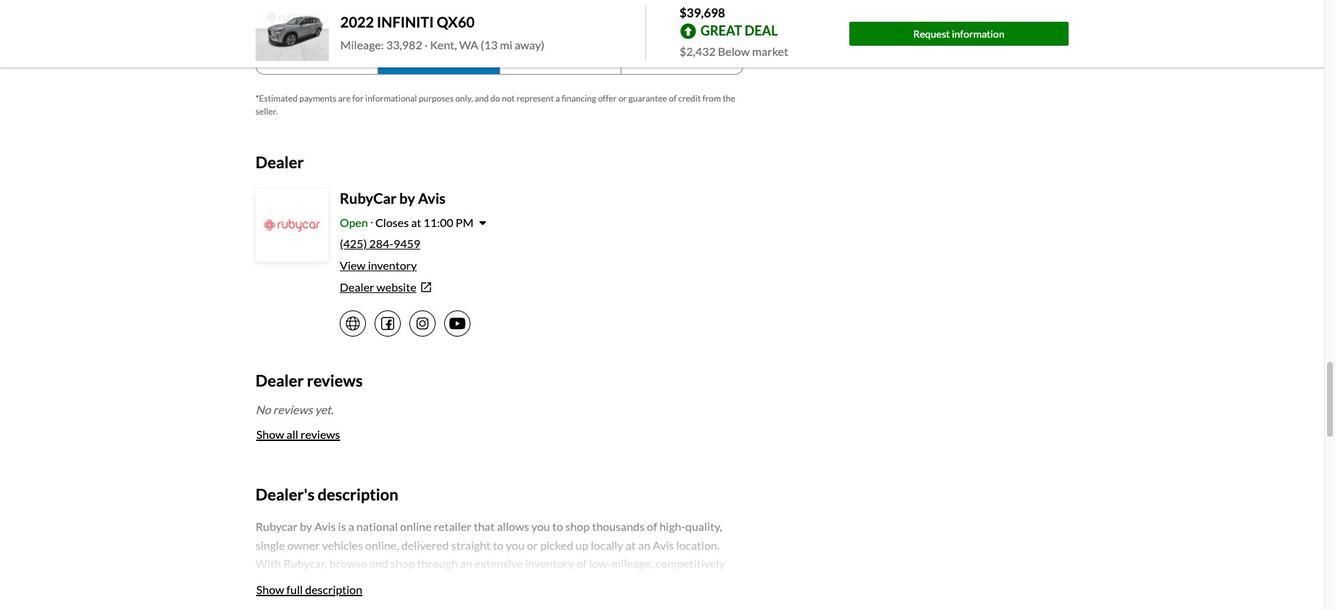 Task type: locate. For each thing, give the bounding box(es) containing it.
description
[[318, 485, 399, 505], [305, 583, 363, 597]]

0 vertical spatial description
[[318, 485, 399, 505]]

below
[[718, 44, 750, 58]]

2022 infiniti qx60 image
[[256, 6, 329, 61]]

a
[[556, 93, 560, 104]]

show inside button
[[256, 428, 284, 441]]

1 vertical spatial show
[[256, 583, 284, 597]]

284-
[[369, 237, 394, 251]]

payments
[[299, 93, 337, 104]]

mo right 72
[[682, 50, 696, 62]]

*estimated
[[256, 93, 298, 104]]

show left full
[[256, 583, 284, 597]]

mileage:
[[341, 38, 384, 52]]

from
[[703, 93, 721, 104]]

reviews for no
[[273, 403, 313, 417]]

dealer's
[[256, 485, 315, 505]]

qx60
[[437, 13, 475, 31]]

at
[[411, 216, 422, 230]]

show inside show full description button
[[256, 583, 284, 597]]

information
[[952, 27, 1005, 40]]

0 vertical spatial dealer
[[256, 153, 304, 172]]

dealer's description
[[256, 485, 399, 505]]

mo
[[317, 50, 331, 62], [439, 50, 453, 62], [682, 50, 696, 62]]

mo for 36 mo
[[317, 50, 331, 62]]

caret down image
[[479, 217, 487, 229]]

*estimated payments are for informational purposes only, and do not represent a financing offer or guarantee of credit from the seller.
[[256, 93, 736, 117]]

show left the all
[[256, 428, 284, 441]]

3 mo from the left
[[682, 50, 696, 62]]

inventory
[[368, 259, 417, 273]]

dealer website
[[340, 281, 417, 294]]

great deal
[[701, 22, 778, 38]]

dealer down view
[[340, 281, 374, 294]]

9459
[[394, 237, 421, 251]]

$2,432 below market
[[680, 44, 789, 58]]

1 vertical spatial reviews
[[273, 403, 313, 417]]

2 mo from the left
[[439, 50, 453, 62]]

view inventory link
[[340, 259, 417, 273]]

show
[[256, 428, 284, 441], [256, 583, 284, 597]]

term
[[279, 19, 301, 31]]

by
[[400, 190, 415, 207]]

1 show from the top
[[256, 428, 284, 441]]

dealer website link
[[340, 279, 744, 297]]

1 mo from the left
[[317, 50, 331, 62]]

away)
[[515, 38, 545, 52]]

dealer for dealer
[[256, 153, 304, 172]]

(425)
[[340, 237, 367, 251]]

dealer for dealer reviews
[[256, 371, 304, 391]]

description inside button
[[305, 583, 363, 597]]

reviews
[[307, 371, 363, 391], [273, 403, 313, 417], [301, 428, 340, 441]]

rubycar by avis
[[340, 190, 446, 207]]

loan
[[256, 19, 277, 31]]

2 vertical spatial dealer
[[256, 371, 304, 391]]

view inventory
[[340, 259, 417, 273]]

dealer for dealer website
[[340, 281, 374, 294]]

rubycar by avis image
[[257, 191, 327, 261]]

show all reviews
[[256, 428, 340, 441]]

deal
[[745, 22, 778, 38]]

0 vertical spatial reviews
[[307, 371, 363, 391]]

0 vertical spatial show
[[256, 428, 284, 441]]

1 vertical spatial dealer
[[340, 281, 374, 294]]

rubycar by avis link
[[340, 190, 446, 207]]

reviews up yet.
[[307, 371, 363, 391]]

reviews down yet.
[[301, 428, 340, 441]]

2 vertical spatial reviews
[[301, 428, 340, 441]]

request
[[914, 27, 950, 40]]

rubycar
[[340, 190, 397, 207]]

are
[[338, 93, 351, 104]]

mo right 48
[[439, 50, 453, 62]]

yet.
[[315, 403, 334, 417]]

0 horizontal spatial mo
[[317, 50, 331, 62]]

mo right 36
[[317, 50, 331, 62]]

mo for 48 mo
[[439, 50, 453, 62]]

of
[[669, 93, 677, 104]]

dealer
[[256, 153, 304, 172], [340, 281, 374, 294], [256, 371, 304, 391]]

only,
[[456, 93, 473, 104]]

reviews up the all
[[273, 403, 313, 417]]

33,982
[[386, 38, 423, 52]]

do
[[491, 93, 500, 104]]

purposes
[[419, 93, 454, 104]]

open closes at 11:00 pm
[[340, 216, 474, 230]]

show all reviews button
[[256, 419, 341, 451]]

2022
[[341, 13, 374, 31]]

avis
[[418, 190, 446, 207]]

not
[[502, 93, 515, 104]]

1 horizontal spatial mo
[[439, 50, 453, 62]]

dealer down seller.
[[256, 153, 304, 172]]

no reviews yet.
[[256, 403, 334, 417]]

2 show from the top
[[256, 583, 284, 597]]

great
[[701, 22, 743, 38]]

the
[[723, 93, 736, 104]]

dealer up no reviews yet.
[[256, 371, 304, 391]]

2 horizontal spatial mo
[[682, 50, 696, 62]]

show for dealer's
[[256, 583, 284, 597]]

loan term
[[256, 19, 301, 31]]

kent,
[[430, 38, 457, 52]]

2022 infiniti qx60 mileage: 33,982 · kent, wa (13 mi away)
[[341, 13, 545, 52]]

72
[[669, 50, 680, 62]]

1 vertical spatial description
[[305, 583, 363, 597]]



Task type: vqa. For each thing, say whether or not it's contained in the screenshot.
of
yes



Task type: describe. For each thing, give the bounding box(es) containing it.
request information
[[914, 27, 1005, 40]]

request information button
[[850, 22, 1069, 45]]

$39,698
[[680, 5, 726, 20]]

pm
[[456, 216, 474, 230]]

for
[[352, 93, 364, 104]]

48 mo
[[425, 50, 453, 62]]

infiniti
[[377, 13, 434, 31]]

view
[[340, 259, 366, 273]]

website
[[377, 281, 417, 294]]

36
[[303, 50, 315, 62]]

all
[[287, 428, 298, 441]]

(13
[[481, 38, 498, 52]]

informational
[[365, 93, 417, 104]]

show for dealer
[[256, 428, 284, 441]]

36 mo
[[303, 50, 331, 62]]

·
[[425, 38, 428, 52]]

represent
[[517, 93, 554, 104]]

48
[[425, 50, 437, 62]]

closes
[[375, 216, 409, 230]]

show full description
[[256, 583, 363, 597]]

mo for 72 mo
[[682, 50, 696, 62]]

reviews for dealer
[[307, 371, 363, 391]]

no
[[256, 403, 271, 417]]

(425) 284-9459 link
[[340, 237, 421, 251]]

mi
[[500, 38, 513, 52]]

open
[[340, 216, 368, 230]]

72 mo
[[669, 50, 696, 62]]

show full description button
[[256, 575, 363, 607]]

and
[[475, 93, 489, 104]]

credit
[[679, 93, 701, 104]]

full
[[287, 583, 303, 597]]

market
[[752, 44, 789, 58]]

guarantee
[[629, 93, 668, 104]]

dealer reviews
[[256, 371, 363, 391]]

$2,432
[[680, 44, 716, 58]]

reviews inside button
[[301, 428, 340, 441]]

wa
[[459, 38, 479, 52]]

seller.
[[256, 106, 278, 117]]

(425) 284-9459
[[340, 237, 421, 251]]

or
[[619, 93, 627, 104]]

financing
[[562, 93, 597, 104]]

offer
[[598, 93, 617, 104]]

youtube icon image
[[449, 318, 466, 330]]

11:00
[[424, 216, 454, 230]]



